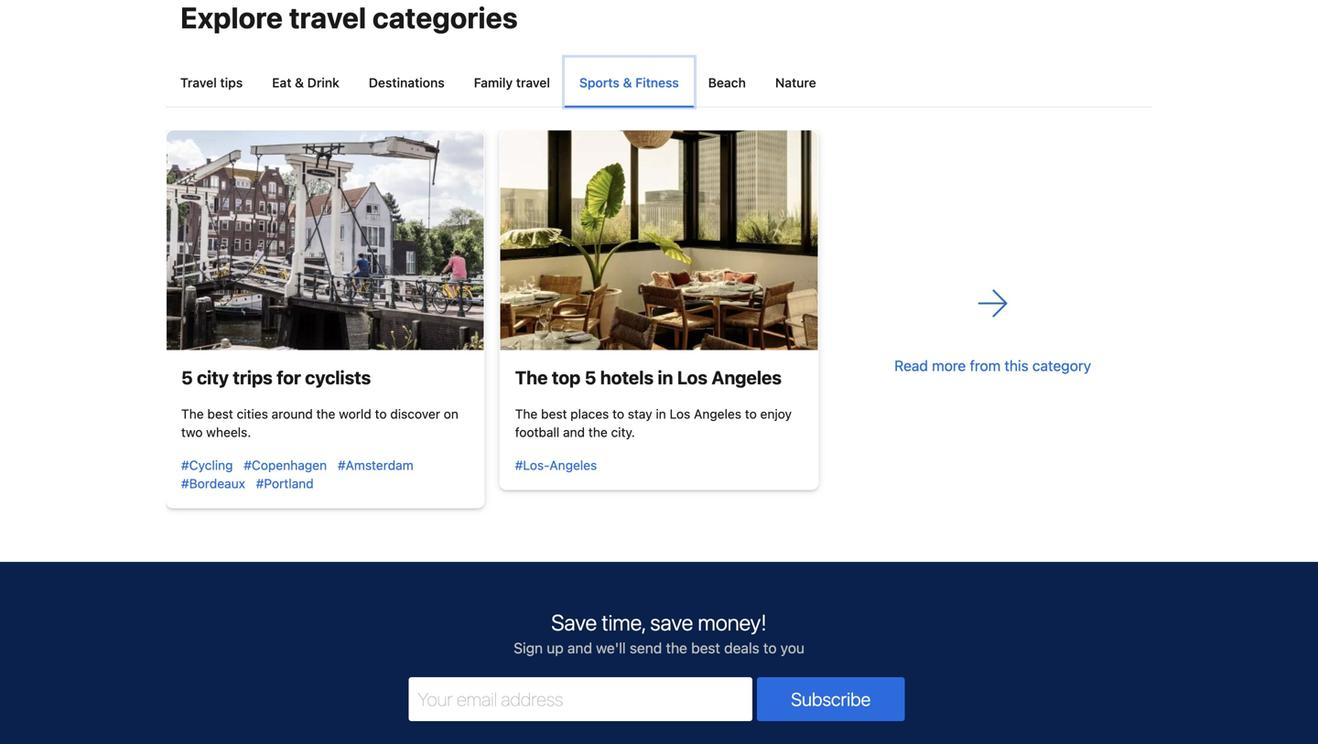 Task type: describe. For each thing, give the bounding box(es) containing it.
the for the top 5 hotels in los angeles
[[515, 366, 548, 388]]

the top 5 hotels in los angeles
[[515, 366, 782, 388]]

& for sports
[[623, 75, 632, 90]]

explore travel categories
[[180, 0, 518, 35]]

send
[[630, 639, 662, 657]]

places
[[571, 406, 609, 421]]

0 vertical spatial in
[[658, 366, 673, 388]]

the best places to stay in los angeles to enjoy football and the city.
[[515, 406, 792, 440]]

drink
[[307, 75, 339, 90]]

tips
[[220, 75, 243, 90]]

#cycling link
[[181, 458, 233, 473]]

#cycling
[[181, 458, 233, 473]]

best for city
[[207, 406, 233, 421]]

wheels.
[[206, 425, 251, 440]]

up
[[547, 639, 564, 657]]

beach
[[708, 75, 746, 90]]

fitness
[[635, 75, 679, 90]]

eat
[[272, 75, 292, 90]]

hotels
[[600, 366, 654, 388]]

the inside save time, save money! sign up and we'll send the best deals to you
[[666, 639, 687, 657]]

sign
[[514, 639, 543, 657]]

top
[[552, 366, 581, 388]]

two
[[181, 425, 203, 440]]

on
[[444, 406, 459, 421]]

to up city.
[[612, 406, 624, 421]]

destinations
[[369, 75, 445, 90]]

travel
[[180, 75, 217, 90]]

#copenhagen
[[244, 458, 327, 473]]

#los-
[[515, 458, 550, 473]]

stay
[[628, 406, 652, 421]]

#portland link
[[256, 476, 314, 491]]

family travel button
[[459, 58, 565, 107]]

#amsterdam
[[338, 458, 413, 473]]

angeles inside the best places to stay in los angeles to enjoy football and the city.
[[694, 406, 741, 421]]

from
[[970, 357, 1001, 375]]

read more from this category
[[895, 357, 1091, 375]]

city
[[197, 366, 229, 388]]

more
[[932, 357, 966, 375]]

best for top
[[541, 406, 567, 421]]

enjoy
[[760, 406, 792, 421]]

sports & fitness button
[[565, 58, 694, 107]]

& for eat
[[295, 75, 304, 90]]

read
[[895, 357, 928, 375]]

nature button
[[761, 58, 831, 107]]

#bordeaux link
[[181, 476, 245, 491]]

5 city trips for cyclists
[[181, 366, 371, 388]]

in inside the best places to stay in los angeles to enjoy football and the city.
[[656, 406, 666, 421]]

the inside the best cities around the world to discover on two wheels.
[[316, 406, 335, 421]]

you
[[781, 639, 805, 657]]

family
[[474, 75, 513, 90]]

save
[[650, 610, 693, 635]]

#portland
[[256, 476, 314, 491]]

categories
[[372, 0, 518, 35]]

#amsterdam link
[[338, 458, 413, 473]]

discover
[[390, 406, 440, 421]]

eat & drink button
[[257, 58, 354, 107]]

#amsterdam #bordeaux
[[181, 458, 413, 491]]

the for the best cities around the world to discover on two wheels.
[[181, 406, 204, 421]]

#los-angeles link
[[515, 458, 597, 473]]

5 city trips for cyclists image
[[167, 130, 484, 350]]

explore
[[180, 0, 283, 35]]

time,
[[602, 610, 645, 635]]

travel tips button
[[166, 58, 257, 107]]

world
[[339, 406, 371, 421]]

city.
[[611, 425, 635, 440]]

sports
[[579, 75, 620, 90]]



Task type: locate. For each thing, give the bounding box(es) containing it.
1 & from the left
[[295, 75, 304, 90]]

best inside the best places to stay in los angeles to enjoy football and the city.
[[541, 406, 567, 421]]

and right the up
[[567, 639, 592, 657]]

the inside the best places to stay in los angeles to enjoy football and the city.
[[515, 406, 538, 421]]

los inside the best places to stay in los angeles to enjoy football and the city.
[[670, 406, 690, 421]]

1 horizontal spatial &
[[623, 75, 632, 90]]

eat & drink
[[272, 75, 339, 90]]

0 horizontal spatial the
[[316, 406, 335, 421]]

2 & from the left
[[623, 75, 632, 90]]

family travel
[[474, 75, 550, 90]]

in right 'hotels'
[[658, 366, 673, 388]]

the
[[316, 406, 335, 421], [588, 425, 608, 440], [666, 639, 687, 657]]

beach button
[[694, 58, 761, 107]]

0 horizontal spatial 5
[[181, 366, 193, 388]]

the best cities around the world to discover on two wheels.
[[181, 406, 459, 440]]

Your email address email field
[[409, 677, 752, 721]]

5
[[181, 366, 193, 388], [585, 366, 596, 388]]

0 horizontal spatial travel
[[289, 0, 366, 35]]

in
[[658, 366, 673, 388], [656, 406, 666, 421]]

los right stay
[[670, 406, 690, 421]]

travel for explore
[[289, 0, 366, 35]]

travel tips
[[180, 75, 243, 90]]

and down places
[[563, 425, 585, 440]]

best inside save time, save money! sign up and we'll send the best deals to you
[[691, 639, 720, 657]]

destinations button
[[354, 58, 459, 107]]

los
[[677, 366, 708, 388], [670, 406, 690, 421]]

and inside save time, save money! sign up and we'll send the best deals to you
[[567, 639, 592, 657]]

angeles
[[550, 458, 597, 473]]

0 vertical spatial travel
[[289, 0, 366, 35]]

to inside save time, save money! sign up and we'll send the best deals to you
[[763, 639, 777, 657]]

sports & fitness
[[579, 75, 679, 90]]

best left deals
[[691, 639, 720, 657]]

1 vertical spatial in
[[656, 406, 666, 421]]

1 vertical spatial angeles
[[694, 406, 741, 421]]

#copenhagen link
[[244, 458, 327, 473]]

1 5 from the left
[[181, 366, 193, 388]]

save time, save money! sign up and we'll send the best deals to you
[[514, 610, 805, 657]]

travel
[[289, 0, 366, 35], [516, 75, 550, 90]]

deals
[[724, 639, 760, 657]]

0 horizontal spatial best
[[207, 406, 233, 421]]

1 vertical spatial and
[[567, 639, 592, 657]]

tab list
[[166, 58, 1152, 107]]

1 horizontal spatial best
[[541, 406, 567, 421]]

the up football
[[515, 406, 538, 421]]

2 horizontal spatial the
[[666, 639, 687, 657]]

to right world
[[375, 406, 387, 421]]

5 left city
[[181, 366, 193, 388]]

the inside the best places to stay in los angeles to enjoy football and the city.
[[588, 425, 608, 440]]

1 vertical spatial travel
[[516, 75, 550, 90]]

& right eat
[[295, 75, 304, 90]]

to inside the best cities around the world to discover on two wheels.
[[375, 406, 387, 421]]

cyclists
[[305, 366, 371, 388]]

angeles left enjoy
[[694, 406, 741, 421]]

the for the best places to stay in los angeles to enjoy football and the city.
[[515, 406, 538, 421]]

the inside the best cities around the world to discover on two wheels.
[[181, 406, 204, 421]]

0 vertical spatial los
[[677, 366, 708, 388]]

travel up the drink
[[289, 0, 366, 35]]

2 horizontal spatial best
[[691, 639, 720, 657]]

in right stay
[[656, 406, 666, 421]]

the left world
[[316, 406, 335, 421]]

this
[[1005, 357, 1029, 375]]

1 vertical spatial the
[[588, 425, 608, 440]]

tab list containing travel tips
[[166, 58, 1152, 107]]

1 vertical spatial los
[[670, 406, 690, 421]]

1 horizontal spatial 5
[[585, 366, 596, 388]]

#los-angeles
[[515, 458, 597, 473]]

5 city trips for cyclists link
[[181, 366, 371, 388]]

0 vertical spatial angeles
[[712, 366, 782, 388]]

the top 5 hotels in los angeles image
[[500, 130, 818, 350]]

best inside the best cities around the world to discover on two wheels.
[[207, 406, 233, 421]]

angeles
[[712, 366, 782, 388], [694, 406, 741, 421]]

#bordeaux
[[181, 476, 245, 491]]

the down save
[[666, 639, 687, 657]]

and inside the best places to stay in los angeles to enjoy football and the city.
[[563, 425, 585, 440]]

we'll
[[596, 639, 626, 657]]

best
[[207, 406, 233, 421], [541, 406, 567, 421], [691, 639, 720, 657]]

best up football
[[541, 406, 567, 421]]

the up the "two"
[[181, 406, 204, 421]]

to
[[375, 406, 387, 421], [612, 406, 624, 421], [745, 406, 757, 421], [763, 639, 777, 657]]

trips
[[233, 366, 273, 388]]

travel right family
[[516, 75, 550, 90]]

to left enjoy
[[745, 406, 757, 421]]

the left top on the left of the page
[[515, 366, 548, 388]]

best up wheels.
[[207, 406, 233, 421]]

5 right top on the left of the page
[[585, 366, 596, 388]]

0 vertical spatial and
[[563, 425, 585, 440]]

&
[[295, 75, 304, 90], [623, 75, 632, 90]]

the
[[515, 366, 548, 388], [181, 406, 204, 421], [515, 406, 538, 421]]

cities
[[237, 406, 268, 421]]

and
[[563, 425, 585, 440], [567, 639, 592, 657]]

2 5 from the left
[[585, 366, 596, 388]]

2 vertical spatial the
[[666, 639, 687, 657]]

save
[[551, 610, 597, 635]]

nature
[[775, 75, 816, 90]]

subscribe
[[791, 688, 871, 710]]

angeles up enjoy
[[712, 366, 782, 388]]

1 horizontal spatial travel
[[516, 75, 550, 90]]

0 horizontal spatial &
[[295, 75, 304, 90]]

0 vertical spatial the
[[316, 406, 335, 421]]

football
[[515, 425, 560, 440]]

around
[[272, 406, 313, 421]]

subscribe button
[[757, 677, 905, 721]]

to left you
[[763, 639, 777, 657]]

category
[[1032, 357, 1091, 375]]

money!
[[698, 610, 767, 635]]

& right sports
[[623, 75, 632, 90]]

the down places
[[588, 425, 608, 440]]

travel for family
[[516, 75, 550, 90]]

for
[[277, 366, 301, 388]]

the top 5 hotels in los angeles link
[[515, 366, 782, 388]]

los up the best places to stay in los angeles to enjoy football and the city.
[[677, 366, 708, 388]]

1 horizontal spatial the
[[588, 425, 608, 440]]

travel inside family travel button
[[516, 75, 550, 90]]



Task type: vqa. For each thing, say whether or not it's contained in the screenshot.
17
no



